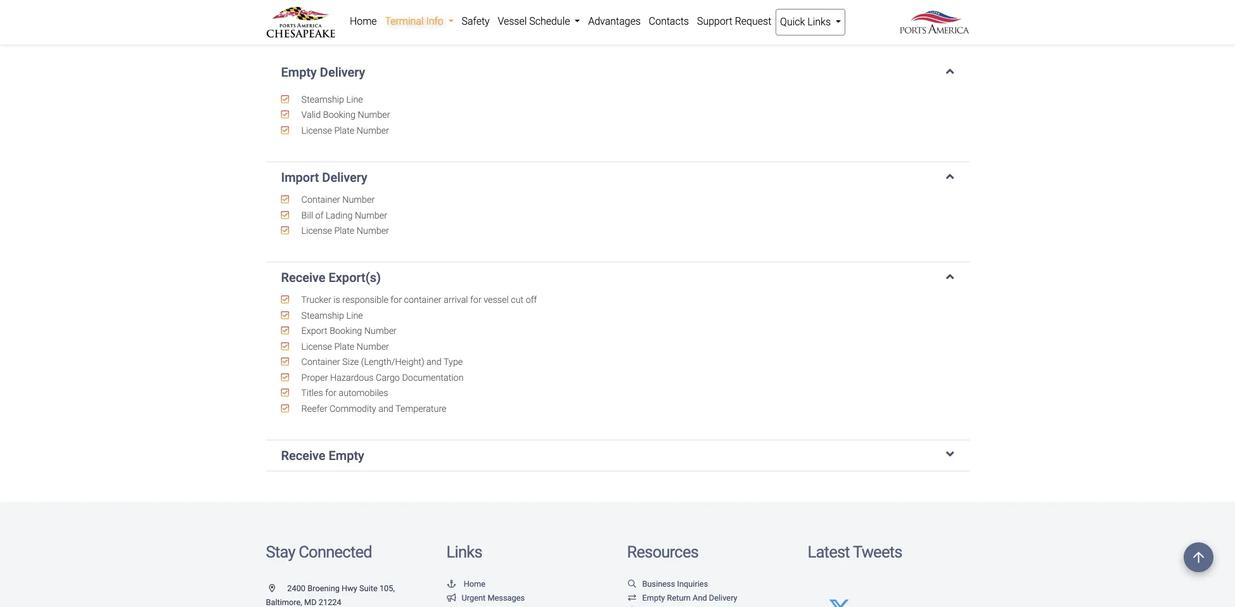 Task type: vqa. For each thing, say whether or not it's contained in the screenshot.
the 'Silver'
no



Task type: describe. For each thing, give the bounding box(es) containing it.
delivery for import delivery
[[322, 170, 368, 185]]

container
[[404, 295, 442, 306]]

license for import
[[302, 226, 332, 237]]

1 horizontal spatial for
[[391, 295, 402, 306]]

import delivery
[[281, 170, 368, 185]]

terminal info link
[[381, 9, 458, 34]]

1 vertical spatial links
[[447, 543, 482, 562]]

(length/height)
[[361, 357, 425, 368]]

empty for empty return and delivery
[[643, 593, 665, 603]]

cut
[[511, 295, 524, 306]]

1 horizontal spatial home
[[464, 580, 486, 589]]

support request link
[[693, 9, 776, 34]]

temperature
[[396, 404, 447, 415]]

2 steamship line from the top
[[299, 311, 363, 321]]

container for number
[[302, 195, 340, 205]]

is
[[334, 295, 340, 306]]

license plate number for empty delivery
[[299, 125, 389, 136]]

receive export(s) link
[[281, 270, 955, 286]]

license for empty
[[302, 125, 332, 136]]

proper
[[302, 373, 328, 384]]

contacts
[[649, 15, 689, 27]]

commodity
[[330, 404, 376, 415]]

documentation
[[402, 373, 464, 384]]

latest tweets
[[808, 543, 903, 562]]

hwy
[[342, 584, 358, 594]]

safety link
[[458, 9, 494, 34]]

angle down image for import delivery
[[947, 170, 955, 183]]

support request
[[697, 15, 772, 27]]

hazardous
[[330, 373, 374, 384]]

urgent messages
[[462, 593, 525, 603]]

1 horizontal spatial links
[[808, 16, 831, 28]]

stay connected
[[266, 543, 372, 562]]

angle down image for empty delivery
[[947, 64, 955, 77]]

request
[[735, 15, 772, 27]]

advantages link
[[585, 9, 645, 34]]

21224
[[319, 598, 342, 607]]

bill
[[302, 210, 313, 221]]

automobiles
[[339, 388, 388, 399]]

empty return and delivery
[[643, 593, 738, 603]]

resources
[[627, 543, 699, 562]]

urgent
[[462, 593, 486, 603]]

trucker
[[301, 295, 331, 306]]

md
[[304, 598, 317, 607]]

of
[[316, 210, 324, 221]]

schedule
[[530, 15, 570, 27]]

container for size
[[302, 357, 340, 368]]

return
[[667, 593, 691, 603]]

2400
[[287, 584, 306, 594]]

contacts link
[[645, 9, 693, 34]]

1 vertical spatial empty
[[329, 449, 365, 464]]

container number
[[299, 195, 375, 205]]

messages
[[488, 593, 525, 603]]

0 horizontal spatial for
[[325, 388, 337, 399]]

proper hazardous cargo documentation
[[299, 373, 464, 384]]

quick links link
[[776, 9, 846, 36]]

quick links
[[781, 16, 834, 28]]

cargo
[[376, 373, 400, 384]]

map marker alt image
[[269, 585, 285, 593]]

export
[[302, 326, 328, 337]]

receive for receive export(s)
[[281, 270, 326, 286]]

1 steamship line from the top
[[299, 94, 363, 105]]

import
[[281, 170, 319, 185]]

empty for empty delivery
[[281, 64, 317, 80]]

1 steamship from the top
[[302, 94, 344, 105]]

1 vertical spatial and
[[379, 404, 394, 415]]

vessel
[[498, 15, 527, 27]]

3 license plate number from the top
[[299, 342, 389, 353]]

2 line from the top
[[347, 311, 363, 321]]

stay
[[266, 543, 295, 562]]

latest
[[808, 543, 850, 562]]

receive empty link
[[281, 449, 955, 464]]

license plate number for import delivery
[[299, 226, 389, 237]]

receive export(s)
[[281, 270, 381, 286]]

plate for empty delivery
[[334, 125, 355, 136]]

exchange image
[[627, 595, 638, 603]]



Task type: locate. For each thing, give the bounding box(es) containing it.
3 license from the top
[[302, 342, 332, 353]]

business inquiries link
[[627, 580, 708, 589]]

receive empty
[[281, 449, 365, 464]]

broening
[[308, 584, 340, 594]]

0 vertical spatial empty
[[281, 64, 317, 80]]

suite
[[360, 584, 378, 594]]

1 license plate number from the top
[[299, 125, 389, 136]]

home link for terminal info link
[[346, 9, 381, 34]]

angle down image inside import delivery link
[[947, 170, 955, 183]]

baltimore,
[[266, 598, 302, 607]]

license plate number down valid booking number
[[299, 125, 389, 136]]

plate for import delivery
[[334, 226, 355, 237]]

terminal info
[[385, 15, 446, 27]]

license down the 'export'
[[302, 342, 332, 353]]

for left container
[[391, 295, 402, 306]]

0 vertical spatial license plate number
[[299, 125, 389, 136]]

steamship down trucker
[[302, 311, 344, 321]]

0 vertical spatial container
[[302, 195, 340, 205]]

license down of
[[302, 226, 332, 237]]

0 vertical spatial line
[[347, 94, 363, 105]]

angle down image for receive empty
[[947, 449, 955, 461]]

1 line from the top
[[347, 94, 363, 105]]

1 vertical spatial license
[[302, 226, 332, 237]]

empty delivery link
[[281, 64, 955, 80]]

container up of
[[302, 195, 340, 205]]

booking for export
[[330, 326, 362, 337]]

booking
[[323, 110, 356, 121], [330, 326, 362, 337]]

1 vertical spatial license plate number
[[299, 226, 389, 237]]

2 vertical spatial empty
[[643, 593, 665, 603]]

home left terminal
[[350, 15, 377, 27]]

bill of lading number
[[299, 210, 387, 221]]

quick
[[781, 16, 806, 28]]

0 vertical spatial receive
[[281, 270, 326, 286]]

1 container from the top
[[302, 195, 340, 205]]

2 horizontal spatial for
[[471, 295, 482, 306]]

1 plate from the top
[[334, 125, 355, 136]]

receive up trucker
[[281, 270, 326, 286]]

steamship line down is
[[299, 311, 363, 321]]

line up the export booking number
[[347, 311, 363, 321]]

booking up size
[[330, 326, 362, 337]]

empty
[[281, 64, 317, 80], [329, 449, 365, 464], [643, 593, 665, 603]]

valid booking number
[[299, 110, 390, 121]]

business
[[643, 580, 675, 589]]

and up documentation
[[427, 357, 442, 368]]

responsible
[[343, 295, 389, 306]]

1 license from the top
[[302, 125, 332, 136]]

for right arrival
[[471, 295, 482, 306]]

plate
[[334, 125, 355, 136], [334, 226, 355, 237], [334, 342, 355, 353]]

0 horizontal spatial and
[[379, 404, 394, 415]]

steamship up the valid
[[302, 94, 344, 105]]

steamship line up valid booking number
[[299, 94, 363, 105]]

license plate number down bill of lading number
[[299, 226, 389, 237]]

tweets
[[853, 543, 903, 562]]

plate down valid booking number
[[334, 125, 355, 136]]

import delivery link
[[281, 170, 955, 185]]

and down 'automobiles'
[[379, 404, 394, 415]]

2 license plate number from the top
[[299, 226, 389, 237]]

0 vertical spatial license
[[302, 125, 332, 136]]

0 vertical spatial steamship
[[302, 94, 344, 105]]

1 vertical spatial container
[[302, 357, 340, 368]]

1 vertical spatial home
[[464, 580, 486, 589]]

empty return and delivery link
[[627, 593, 738, 603]]

container up proper
[[302, 357, 340, 368]]

1 vertical spatial delivery
[[322, 170, 368, 185]]

home link
[[346, 9, 381, 34], [447, 580, 486, 589]]

0 vertical spatial and
[[427, 357, 442, 368]]

steamship line
[[299, 94, 363, 105], [299, 311, 363, 321]]

advantages
[[589, 15, 641, 27]]

for right titles
[[325, 388, 337, 399]]

links
[[808, 16, 831, 28], [447, 543, 482, 562]]

container size (length/height) and type
[[299, 357, 463, 368]]

0 horizontal spatial home link
[[346, 9, 381, 34]]

terminal
[[385, 15, 424, 27]]

1 vertical spatial home link
[[447, 580, 486, 589]]

0 vertical spatial angle down image
[[947, 64, 955, 77]]

plate down the export booking number
[[334, 342, 355, 353]]

valid
[[302, 110, 321, 121]]

0 horizontal spatial home
[[350, 15, 377, 27]]

1 vertical spatial plate
[[334, 226, 355, 237]]

bullhorn image
[[447, 595, 457, 603]]

0 horizontal spatial links
[[447, 543, 482, 562]]

receive down reefer
[[281, 449, 326, 464]]

links right "quick"
[[808, 16, 831, 28]]

go to top image
[[1184, 543, 1214, 573]]

2 vertical spatial angle down image
[[947, 449, 955, 461]]

1 vertical spatial booking
[[330, 326, 362, 337]]

angle down image
[[947, 64, 955, 77], [947, 170, 955, 183], [947, 449, 955, 461]]

1 angle down image from the top
[[947, 64, 955, 77]]

0 horizontal spatial empty
[[281, 64, 317, 80]]

empty up the valid
[[281, 64, 317, 80]]

2 license from the top
[[302, 226, 332, 237]]

inquiries
[[677, 580, 708, 589]]

vessel schedule link
[[494, 9, 585, 34]]

empty down business
[[643, 593, 665, 603]]

and
[[427, 357, 442, 368], [379, 404, 394, 415]]

2 horizontal spatial empty
[[643, 593, 665, 603]]

2 plate from the top
[[334, 226, 355, 237]]

105,
[[380, 584, 395, 594]]

info
[[426, 15, 444, 27]]

tab list containing empty delivery
[[266, 52, 970, 472]]

1 vertical spatial steamship
[[302, 311, 344, 321]]

size
[[343, 357, 359, 368]]

anchor image
[[447, 581, 457, 589]]

license down the valid
[[302, 125, 332, 136]]

1 vertical spatial line
[[347, 311, 363, 321]]

license plate number down the export booking number
[[299, 342, 389, 353]]

empty delivery
[[281, 64, 365, 80]]

tab list
[[266, 52, 970, 472]]

2 vertical spatial license plate number
[[299, 342, 389, 353]]

0 vertical spatial links
[[808, 16, 831, 28]]

0 vertical spatial steamship line
[[299, 94, 363, 105]]

license plate number
[[299, 125, 389, 136], [299, 226, 389, 237], [299, 342, 389, 353]]

delivery right and
[[709, 593, 738, 603]]

home up urgent
[[464, 580, 486, 589]]

2 steamship from the top
[[302, 311, 344, 321]]

home link for urgent messages "link"
[[447, 580, 486, 589]]

delivery
[[320, 64, 365, 80], [322, 170, 368, 185], [709, 593, 738, 603]]

2400 broening hwy suite 105, baltimore, md 21224 link
[[266, 584, 395, 607]]

line
[[347, 94, 363, 105], [347, 311, 363, 321]]

delivery up valid booking number
[[320, 64, 365, 80]]

1 horizontal spatial empty
[[329, 449, 365, 464]]

safety
[[462, 15, 490, 27]]

1 receive from the top
[[281, 270, 326, 286]]

and
[[693, 593, 707, 603]]

3 angle down image from the top
[[947, 449, 955, 461]]

2 container from the top
[[302, 357, 340, 368]]

2 vertical spatial plate
[[334, 342, 355, 353]]

0 vertical spatial home link
[[346, 9, 381, 34]]

1 horizontal spatial home link
[[447, 580, 486, 589]]

delivery up container number
[[322, 170, 368, 185]]

connected
[[299, 543, 372, 562]]

vessel
[[484, 295, 509, 306]]

1 vertical spatial receive
[[281, 449, 326, 464]]

1 vertical spatial angle down image
[[947, 170, 955, 183]]

links up anchor image
[[447, 543, 482, 562]]

2400 broening hwy suite 105, baltimore, md 21224
[[266, 584, 395, 607]]

arrival
[[444, 295, 468, 306]]

vessel schedule
[[498, 15, 573, 27]]

home link left terminal
[[346, 9, 381, 34]]

export(s)
[[329, 270, 381, 286]]

trucker is responsible for container arrival for vessel cut off
[[299, 295, 537, 306]]

line up valid booking number
[[347, 94, 363, 105]]

reefer commodity and temperature
[[299, 404, 447, 415]]

angle down image inside 'empty delivery' link
[[947, 64, 955, 77]]

business inquiries
[[643, 580, 708, 589]]

for
[[391, 295, 402, 306], [471, 295, 482, 306], [325, 388, 337, 399]]

number
[[358, 110, 390, 121], [357, 125, 389, 136], [343, 195, 375, 205], [355, 210, 387, 221], [357, 226, 389, 237], [364, 326, 397, 337], [357, 342, 389, 353]]

0 vertical spatial plate
[[334, 125, 355, 136]]

container
[[302, 195, 340, 205], [302, 357, 340, 368]]

empty down commodity
[[329, 449, 365, 464]]

export booking number
[[299, 326, 397, 337]]

booking right the valid
[[323, 110, 356, 121]]

titles
[[301, 388, 323, 399]]

lading
[[326, 210, 353, 221]]

titles for automobiles
[[299, 388, 388, 399]]

3 plate from the top
[[334, 342, 355, 353]]

off
[[526, 295, 537, 306]]

receive for receive empty
[[281, 449, 326, 464]]

angle down image inside receive empty link
[[947, 449, 955, 461]]

license
[[302, 125, 332, 136], [302, 226, 332, 237], [302, 342, 332, 353]]

delivery for empty delivery
[[320, 64, 365, 80]]

home link up urgent
[[447, 580, 486, 589]]

1 vertical spatial steamship line
[[299, 311, 363, 321]]

search image
[[627, 581, 638, 589]]

2 angle down image from the top
[[947, 170, 955, 183]]

0 vertical spatial home
[[350, 15, 377, 27]]

type
[[444, 357, 463, 368]]

1 horizontal spatial and
[[427, 357, 442, 368]]

angle down image
[[947, 270, 955, 283]]

2 vertical spatial delivery
[[709, 593, 738, 603]]

0 vertical spatial delivery
[[320, 64, 365, 80]]

2 vertical spatial license
[[302, 342, 332, 353]]

plate down bill of lading number
[[334, 226, 355, 237]]

reefer
[[302, 404, 328, 415]]

2 receive from the top
[[281, 449, 326, 464]]

0 vertical spatial booking
[[323, 110, 356, 121]]

support
[[697, 15, 733, 27]]

receive
[[281, 270, 326, 286], [281, 449, 326, 464]]

urgent messages link
[[447, 593, 525, 603]]

booking for valid
[[323, 110, 356, 121]]



